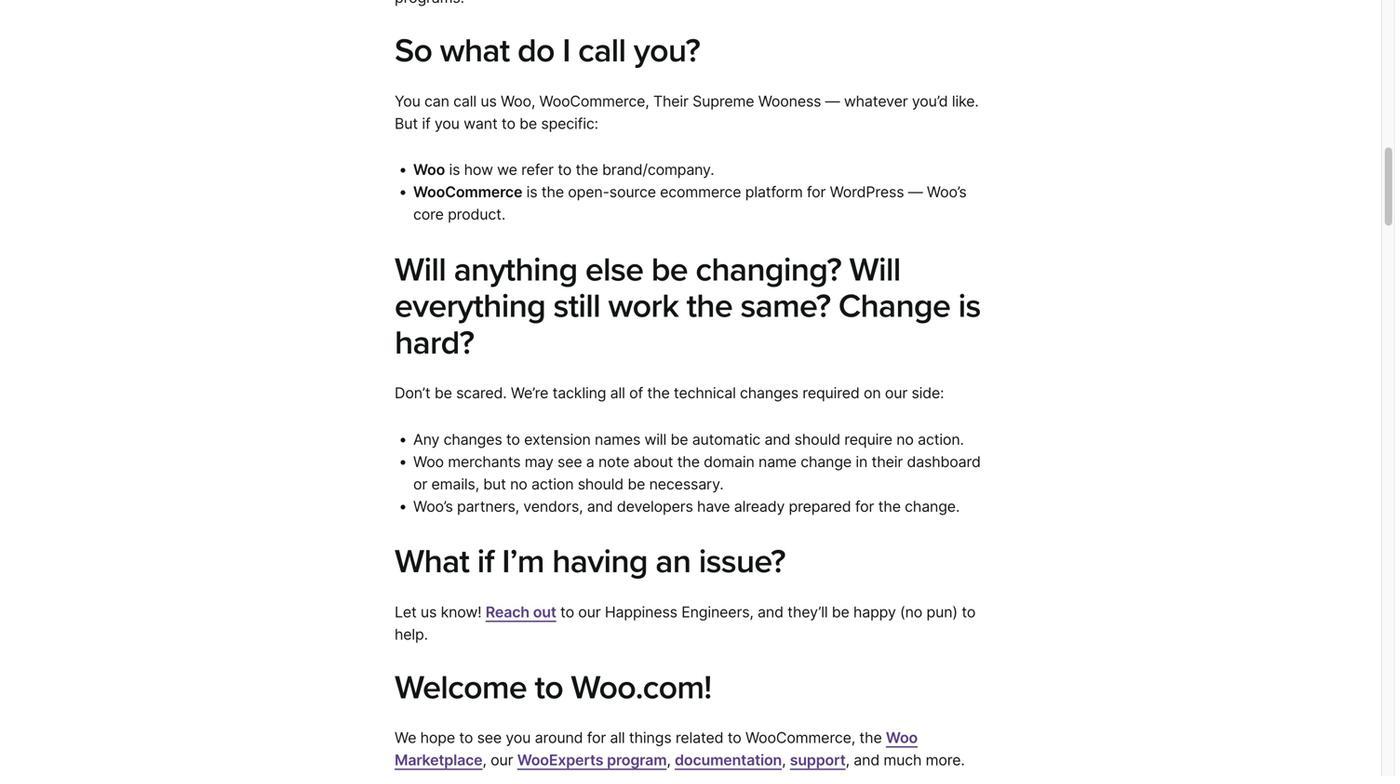 Task type: vqa. For each thing, say whether or not it's contained in the screenshot.
the topmost Woo
yes



Task type: describe. For each thing, give the bounding box(es) containing it.
1 horizontal spatial should
[[795, 431, 841, 449]]

names
[[595, 431, 641, 449]]

work
[[608, 287, 679, 326]]

in
[[856, 453, 868, 471]]

our for they'll
[[578, 603, 601, 621]]

so
[[395, 31, 432, 71]]

1 will from the left
[[395, 250, 446, 290]]

— inside you can call us woo, woocommerce, their supreme wooness — whatever you'd like. but if you want to be specific:
[[826, 92, 840, 110]]

welcome to woo.com!
[[395, 668, 712, 708]]

and left much
[[854, 751, 880, 770]]

our for documentation
[[491, 751, 513, 770]]

woocommerce, inside you can call us woo, woocommerce, their supreme wooness — whatever you'd like. but if you want to be specific:
[[540, 92, 649, 110]]

i'm
[[502, 542, 544, 582]]

you?
[[634, 31, 700, 71]]

action
[[532, 475, 574, 493]]

wordpress
[[830, 183, 904, 201]]

their
[[872, 453, 903, 471]]

1 vertical spatial if
[[477, 542, 494, 582]]

to our happiness engineers, and they'll be happy (no pun) to help.
[[395, 603, 976, 644]]

name
[[759, 453, 797, 471]]

everything
[[395, 287, 546, 326]]

emails,
[[432, 475, 479, 493]]

documentation link
[[675, 751, 782, 770]]

open-
[[568, 183, 610, 201]]

1 all from the top
[[610, 384, 625, 402]]

engineers,
[[682, 603, 754, 621]]

related
[[676, 729, 724, 747]]

to right out at the bottom of the page
[[561, 603, 574, 621]]

to right hope
[[459, 729, 473, 747]]

change
[[801, 453, 852, 471]]

woo,
[[501, 92, 536, 110]]

tackling
[[553, 384, 606, 402]]

of
[[629, 384, 643, 402]]

how
[[464, 161, 493, 179]]

don't
[[395, 384, 431, 402]]

developers
[[617, 498, 693, 516]]

us inside you can call us woo, woocommerce, their supreme wooness — whatever you'd like. but if you want to be specific:
[[481, 92, 497, 110]]

like.
[[952, 92, 979, 110]]

core
[[413, 205, 444, 224]]

so what do i call you?
[[395, 31, 700, 71]]

on
[[864, 384, 881, 402]]

0 horizontal spatial us
[[421, 603, 437, 621]]

and up name
[[765, 431, 791, 449]]

let us know! reach out
[[395, 603, 557, 621]]

0 horizontal spatial is
[[449, 161, 460, 179]]

want
[[464, 114, 498, 133]]

woocommerce
[[413, 183, 523, 201]]

things
[[629, 729, 672, 747]]

help.
[[395, 626, 428, 644]]

, our wooexperts program , documentation , support , and much more.
[[483, 751, 965, 770]]

woo for woo marketplace
[[886, 729, 918, 747]]

changing?
[[696, 250, 842, 290]]

happy
[[854, 603, 896, 621]]

marketplace
[[395, 751, 483, 770]]

support
[[790, 751, 846, 770]]

know!
[[441, 603, 482, 621]]

call inside you can call us woo, woocommerce, their supreme wooness — whatever you'd like. but if you want to be specific:
[[454, 92, 477, 110]]

platform
[[746, 183, 803, 201]]

woo's inside the any changes to extension names will be automatic and should require no action. woo merchants may see a note about the domain name change in their dashboard or emails, but no action should be necessary. woo's partners, vendors, and developers have already prepared for the change.
[[413, 498, 453, 516]]

supreme
[[693, 92, 755, 110]]

their
[[653, 92, 689, 110]]

the inside will anything else be changing? will everything still work the same? change is hard?
[[687, 287, 733, 326]]

have
[[697, 498, 730, 516]]

they'll
[[788, 603, 828, 621]]

1 vertical spatial should
[[578, 475, 624, 493]]

we
[[395, 729, 416, 747]]

much
[[884, 751, 922, 770]]

1 horizontal spatial you
[[506, 729, 531, 747]]

vendors,
[[524, 498, 583, 516]]

technical
[[674, 384, 736, 402]]

anything
[[454, 250, 578, 290]]

program
[[607, 751, 667, 770]]

may
[[525, 453, 554, 471]]

wooness
[[759, 92, 821, 110]]

required
[[803, 384, 860, 402]]

woo inside the any changes to extension names will be automatic and should require no action. woo merchants may see a note about the domain name change in their dashboard or emails, but no action should be necessary. woo's partners, vendors, and developers have already prepared for the change.
[[413, 453, 444, 471]]

be down about
[[628, 475, 645, 493]]

support link
[[790, 751, 846, 770]]

brand/company.
[[602, 161, 715, 179]]

merchants
[[448, 453, 521, 471]]

4 , from the left
[[846, 751, 850, 770]]

2 all from the top
[[610, 729, 625, 747]]

what
[[440, 31, 510, 71]]

action.
[[918, 431, 964, 449]]

pun)
[[927, 603, 958, 621]]

documentation
[[675, 751, 782, 770]]

still
[[554, 287, 601, 326]]

for for we hope to see you around for all things related to woocommerce, the
[[587, 729, 606, 747]]

0 horizontal spatial see
[[477, 729, 502, 747]]

do
[[518, 31, 555, 71]]

welcome
[[395, 668, 527, 708]]

to inside the any changes to extension names will be automatic and should require no action. woo merchants may see a note about the domain name change in their dashboard or emails, but no action should be necessary. woo's partners, vendors, and developers have already prepared for the change.
[[506, 431, 520, 449]]

require
[[845, 431, 893, 449]]



Task type: locate. For each thing, give the bounding box(es) containing it.
our
[[885, 384, 908, 402], [578, 603, 601, 621], [491, 751, 513, 770]]

1 , from the left
[[483, 751, 487, 770]]

hope
[[420, 729, 455, 747]]

we hope to see you around for all things related to woocommerce, the
[[395, 729, 886, 747]]

woocommerce, up support link
[[746, 729, 856, 747]]

to right the pun)
[[962, 603, 976, 621]]

note
[[599, 453, 630, 471]]

woo down any
[[413, 453, 444, 471]]

else
[[586, 250, 644, 290]]

for up wooexperts program link
[[587, 729, 606, 747]]

1 vertical spatial see
[[477, 729, 502, 747]]

our inside to our happiness engineers, and they'll be happy (no pun) to help.
[[578, 603, 601, 621]]

be inside will anything else be changing? will everything still work the same? change is hard?
[[651, 250, 688, 290]]

2 vertical spatial our
[[491, 751, 513, 770]]

0 vertical spatial —
[[826, 92, 840, 110]]

woo up much
[[886, 729, 918, 747]]

will down core
[[395, 250, 446, 290]]

see left a
[[558, 453, 582, 471]]

will
[[645, 431, 667, 449]]

2 vertical spatial for
[[587, 729, 606, 747]]

refer
[[521, 161, 554, 179]]

1 horizontal spatial is
[[527, 183, 538, 201]]

change
[[839, 287, 951, 326]]

woo's
[[927, 183, 967, 201], [413, 498, 453, 516]]

be
[[520, 114, 537, 133], [651, 250, 688, 290], [435, 384, 452, 402], [671, 431, 688, 449], [628, 475, 645, 493], [832, 603, 850, 621]]

if right but
[[422, 114, 431, 133]]

2 will from the left
[[850, 250, 901, 290]]

, left much
[[846, 751, 850, 770]]

all left of
[[610, 384, 625, 402]]

will anything else be changing? will everything still work the same? change is hard?
[[395, 250, 981, 363]]

no right but
[[510, 475, 528, 493]]

be right else at the top
[[651, 250, 688, 290]]

1 vertical spatial all
[[610, 729, 625, 747]]

to down woo,
[[502, 114, 516, 133]]

us right let
[[421, 603, 437, 621]]

— right wordpress at the top
[[908, 183, 923, 201]]

or
[[413, 475, 427, 493]]

1 vertical spatial changes
[[444, 431, 502, 449]]

be inside to our happiness engineers, and they'll be happy (no pun) to help.
[[832, 603, 850, 621]]

you
[[435, 114, 460, 133], [506, 729, 531, 747]]

already
[[734, 498, 785, 516]]

domain
[[704, 453, 755, 471]]

will down wordpress at the top
[[850, 250, 901, 290]]

the
[[576, 161, 598, 179], [542, 183, 564, 201], [687, 287, 733, 326], [647, 384, 670, 402], [677, 453, 700, 471], [879, 498, 901, 516], [860, 729, 882, 747]]

be right will
[[671, 431, 688, 449]]

to right refer
[[558, 161, 572, 179]]

0 vertical spatial you
[[435, 114, 460, 133]]

0 horizontal spatial call
[[454, 92, 477, 110]]

1 vertical spatial woo
[[413, 453, 444, 471]]

0 horizontal spatial for
[[587, 729, 606, 747]]

0 vertical spatial for
[[807, 183, 826, 201]]

0 horizontal spatial no
[[510, 475, 528, 493]]

0 vertical spatial see
[[558, 453, 582, 471]]

and left the they'll
[[758, 603, 784, 621]]

woo's right wordpress at the top
[[927, 183, 967, 201]]

1 vertical spatial —
[[908, 183, 923, 201]]

1 horizontal spatial woocommerce,
[[746, 729, 856, 747]]

but
[[483, 475, 506, 493]]

see
[[558, 453, 582, 471], [477, 729, 502, 747]]

around
[[535, 729, 583, 747]]

partners,
[[457, 498, 519, 516]]

— right wooness
[[826, 92, 840, 110]]

, left the wooexperts
[[483, 751, 487, 770]]

1 horizontal spatial woo's
[[927, 183, 967, 201]]

woo's inside is the open-source ecommerce platform for wordpress — woo's core product.
[[927, 183, 967, 201]]

0 horizontal spatial woo's
[[413, 498, 453, 516]]

automatic
[[692, 431, 761, 449]]

will
[[395, 250, 446, 290], [850, 250, 901, 290]]

for inside the any changes to extension names will be automatic and should require no action. woo merchants may see a note about the domain name change in their dashboard or emails, but no action should be necessary. woo's partners, vendors, and developers have already prepared for the change.
[[856, 498, 874, 516]]

and inside to our happiness engineers, and they'll be happy (no pun) to help.
[[758, 603, 784, 621]]

(no
[[900, 603, 923, 621]]

changes up "merchants"
[[444, 431, 502, 449]]

1 vertical spatial our
[[578, 603, 601, 621]]

for for is the open-source ecommerce platform for wordpress — woo's core product.
[[807, 183, 826, 201]]

specific:
[[541, 114, 599, 133]]

to up the documentation
[[728, 729, 742, 747]]

to up "merchants"
[[506, 431, 520, 449]]

1 vertical spatial for
[[856, 498, 874, 516]]

source
[[610, 183, 656, 201]]

1 vertical spatial no
[[510, 475, 528, 493]]

woo marketplace
[[395, 729, 918, 770]]

1 vertical spatial is
[[527, 183, 538, 201]]

, down things
[[667, 751, 671, 770]]

2 vertical spatial woo
[[886, 729, 918, 747]]

woo inside woo marketplace
[[886, 729, 918, 747]]

and down a
[[587, 498, 613, 516]]

you inside you can call us woo, woocommerce, their supreme wooness — whatever you'd like. but if you want to be specific:
[[435, 114, 460, 133]]

if
[[422, 114, 431, 133], [477, 542, 494, 582]]

0 vertical spatial our
[[885, 384, 908, 402]]

for right prepared
[[856, 498, 874, 516]]

0 horizontal spatial you
[[435, 114, 460, 133]]

0 horizontal spatial changes
[[444, 431, 502, 449]]

hard?
[[395, 323, 474, 363]]

should up change
[[795, 431, 841, 449]]

0 vertical spatial woocommerce,
[[540, 92, 649, 110]]

is the open-source ecommerce platform for wordpress — woo's core product.
[[413, 183, 967, 224]]

1 horizontal spatial —
[[908, 183, 923, 201]]

issue?
[[699, 542, 786, 582]]

call up want on the left top of page
[[454, 92, 477, 110]]

1 horizontal spatial no
[[897, 431, 914, 449]]

1 horizontal spatial us
[[481, 92, 497, 110]]

2 horizontal spatial is
[[959, 287, 981, 326]]

be right the they'll
[[832, 603, 850, 621]]

should
[[795, 431, 841, 449], [578, 475, 624, 493]]

3 , from the left
[[782, 751, 786, 770]]

the inside is the open-source ecommerce platform for wordpress — woo's core product.
[[542, 183, 564, 201]]

1 horizontal spatial see
[[558, 453, 582, 471]]

more.
[[926, 751, 965, 770]]

changes inside the any changes to extension names will be automatic and should require no action. woo merchants may see a note about the domain name change in their dashboard or emails, but no action should be necessary. woo's partners, vendors, and developers have already prepared for the change.
[[444, 431, 502, 449]]

be down woo,
[[520, 114, 537, 133]]

you left around
[[506, 729, 531, 747]]

no
[[897, 431, 914, 449], [510, 475, 528, 493]]

1 horizontal spatial our
[[578, 603, 601, 621]]

for
[[807, 183, 826, 201], [856, 498, 874, 516], [587, 729, 606, 747]]

is down refer
[[527, 183, 538, 201]]

1 vertical spatial woocommerce,
[[746, 729, 856, 747]]

no up their
[[897, 431, 914, 449]]

to up around
[[535, 668, 563, 708]]

wooexperts program link
[[517, 751, 667, 770]]

0 vertical spatial us
[[481, 92, 497, 110]]

0 horizontal spatial —
[[826, 92, 840, 110]]

wooexperts
[[517, 751, 604, 770]]

should down a
[[578, 475, 624, 493]]

scared.
[[456, 384, 507, 402]]

0 horizontal spatial our
[[491, 751, 513, 770]]

— inside is the open-source ecommerce platform for wordpress — woo's core product.
[[908, 183, 923, 201]]

1 vertical spatial woo's
[[413, 498, 453, 516]]

1 vertical spatial you
[[506, 729, 531, 747]]

for right platform
[[807, 183, 826, 201]]

but
[[395, 114, 418, 133]]

if left "i'm" at the left bottom of page
[[477, 542, 494, 582]]

same?
[[741, 287, 831, 326]]

0 horizontal spatial if
[[422, 114, 431, 133]]

is right change
[[959, 287, 981, 326]]

is left how
[[449, 161, 460, 179]]

2 horizontal spatial our
[[885, 384, 908, 402]]

woo marketplace link
[[395, 729, 918, 770]]

0 vertical spatial if
[[422, 114, 431, 133]]

changes left required on the right of page
[[740, 384, 799, 402]]

can
[[425, 92, 450, 110]]

1 vertical spatial us
[[421, 603, 437, 621]]

0 vertical spatial call
[[578, 31, 626, 71]]

,
[[483, 751, 487, 770], [667, 751, 671, 770], [782, 751, 786, 770], [846, 751, 850, 770]]

0 horizontal spatial will
[[395, 250, 446, 290]]

is inside is the open-source ecommerce platform for wordpress — woo's core product.
[[527, 183, 538, 201]]

woo
[[413, 161, 445, 179], [413, 453, 444, 471], [886, 729, 918, 747]]

1 horizontal spatial call
[[578, 31, 626, 71]]

happiness
[[605, 603, 678, 621]]

us up want on the left top of page
[[481, 92, 497, 110]]

call right i
[[578, 31, 626, 71]]

woo up woocommerce
[[413, 161, 445, 179]]

you down can
[[435, 114, 460, 133]]

2 , from the left
[[667, 751, 671, 770]]

is inside will anything else be changing? will everything still work the same? change is hard?
[[959, 287, 981, 326]]

1 horizontal spatial for
[[807, 183, 826, 201]]

to inside you can call us woo, woocommerce, their supreme wooness — whatever you'd like. but if you want to be specific:
[[502, 114, 516, 133]]

all up program
[[610, 729, 625, 747]]

having
[[552, 542, 648, 582]]

1 horizontal spatial will
[[850, 250, 901, 290]]

if inside you can call us woo, woocommerce, their supreme wooness — whatever you'd like. but if you want to be specific:
[[422, 114, 431, 133]]

product.
[[448, 205, 506, 224]]

we
[[497, 161, 517, 179]]

prepared
[[789, 498, 851, 516]]

see right hope
[[477, 729, 502, 747]]

0 horizontal spatial should
[[578, 475, 624, 493]]

to
[[502, 114, 516, 133], [558, 161, 572, 179], [506, 431, 520, 449], [561, 603, 574, 621], [962, 603, 976, 621], [535, 668, 563, 708], [459, 729, 473, 747], [728, 729, 742, 747]]

extension
[[524, 431, 591, 449]]

woo is how we refer to the brand/company.
[[413, 161, 715, 179]]

our right out at the bottom of the page
[[578, 603, 601, 621]]

side:
[[912, 384, 944, 402]]

you
[[395, 92, 421, 110]]

woocommerce,
[[540, 92, 649, 110], [746, 729, 856, 747]]

what
[[395, 542, 469, 582]]

0 horizontal spatial woocommerce,
[[540, 92, 649, 110]]

you'd
[[912, 92, 948, 110]]

be inside you can call us woo, woocommerce, their supreme wooness — whatever you'd like. but if you want to be specific:
[[520, 114, 537, 133]]

0 vertical spatial should
[[795, 431, 841, 449]]

woocommerce, up specific:
[[540, 92, 649, 110]]

0 vertical spatial is
[[449, 161, 460, 179]]

what if i'm having an issue?
[[395, 542, 786, 582]]

ecommerce
[[660, 183, 742, 201]]

we're
[[511, 384, 549, 402]]

0 vertical spatial all
[[610, 384, 625, 402]]

any changes to extension names will be automatic and should require no action. woo merchants may see a note about the domain name change in their dashboard or emails, but no action should be necessary. woo's partners, vendors, and developers have already prepared for the change.
[[413, 431, 981, 516]]

—
[[826, 92, 840, 110], [908, 183, 923, 201]]

for inside is the open-source ecommerce platform for wordpress — woo's core product.
[[807, 183, 826, 201]]

woo for woo is how we refer to the brand/company.
[[413, 161, 445, 179]]

our left the wooexperts
[[491, 751, 513, 770]]

1 horizontal spatial changes
[[740, 384, 799, 402]]

woo's down or
[[413, 498, 453, 516]]

be right don't
[[435, 384, 452, 402]]

you can call us woo, woocommerce, their supreme wooness — whatever you'd like. but if you want to be specific:
[[395, 92, 979, 133]]

a
[[586, 453, 595, 471]]

2 vertical spatial is
[[959, 287, 981, 326]]

necessary.
[[649, 475, 724, 493]]

1 vertical spatial call
[[454, 92, 477, 110]]

2 horizontal spatial for
[[856, 498, 874, 516]]

0 vertical spatial woo's
[[927, 183, 967, 201]]

0 vertical spatial changes
[[740, 384, 799, 402]]

whatever
[[844, 92, 908, 110]]

0 vertical spatial no
[[897, 431, 914, 449]]

reach
[[486, 603, 530, 621]]

don't be scared. we're tackling all of the technical changes required on our side:
[[395, 384, 944, 402]]

reach out link
[[486, 603, 557, 621]]

see inside the any changes to extension names will be automatic and should require no action. woo merchants may see a note about the domain name change in their dashboard or emails, but no action should be necessary. woo's partners, vendors, and developers have already prepared for the change.
[[558, 453, 582, 471]]

0 vertical spatial woo
[[413, 161, 445, 179]]

, left support link
[[782, 751, 786, 770]]

1 horizontal spatial if
[[477, 542, 494, 582]]

dashboard
[[907, 453, 981, 471]]

our right on
[[885, 384, 908, 402]]



